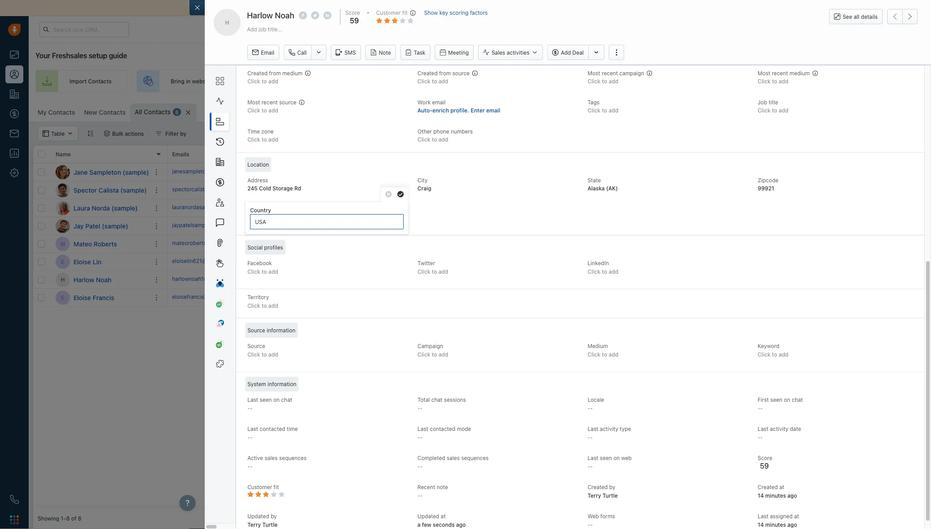 Task type: vqa. For each thing, say whether or not it's contained in the screenshot.


Task type: locate. For each thing, give the bounding box(es) containing it.
sms
[[344, 49, 356, 56]]

click to add for most recent source
[[247, 107, 278, 114]]

lauranordasample@gmail.com
[[172, 204, 248, 210]]

2 horizontal spatial at
[[794, 513, 799, 520]]

1 vertical spatial fit
[[274, 484, 279, 491]]

tags for tags
[[441, 151, 453, 157]]

1 vertical spatial by
[[609, 484, 616, 491]]

0 vertical spatial information
[[267, 327, 296, 334]]

sequences inside active sales sequences --
[[279, 455, 307, 461]]

1 vertical spatial customer fit
[[247, 484, 279, 491]]

other
[[418, 128, 432, 134]]

last inside last assigned at 14 minutes ago
[[758, 513, 769, 520]]

last inside last contacted time --
[[247, 426, 258, 432]]

2 chat from the left
[[431, 397, 443, 403]]

1 vertical spatial all
[[854, 13, 860, 20]]

turtle inside created by terry turtle
[[603, 493, 618, 499]]

3 + click to add from the top
[[239, 276, 274, 282]]

address
[[247, 177, 268, 183]]

ago right seconds
[[456, 522, 466, 528]]

on left web
[[614, 455, 620, 461]]

chat inside last seen on chat --
[[281, 397, 292, 403]]

francis
[[93, 294, 114, 301]]

2 medium from the left
[[790, 70, 810, 76]]

j image left jay on the top left
[[56, 219, 70, 233]]

+ click to add up facebook
[[239, 240, 274, 246]]

medium for most recent medium
[[790, 70, 810, 76]]

task
[[414, 49, 425, 56]]

ago inside updated at a few seconds ago
[[456, 522, 466, 528]]

contacted left time
[[260, 426, 285, 432]]

1 contacted from the left
[[260, 426, 285, 432]]

j image left jane
[[56, 165, 70, 179]]

2 vertical spatial by
[[271, 513, 277, 520]]

work inside work email auto-enrich profile. enter email
[[418, 99, 431, 105]]

1 horizontal spatial score 59
[[758, 455, 773, 470]]

Search your CRM... text field
[[39, 22, 129, 37]]

harlow noah inside harlow noah dialog
[[247, 10, 294, 20]]

click to add down created from source
[[418, 78, 448, 85]]

on inside last seen on chat --
[[273, 397, 280, 403]]

created down email 'button'
[[247, 70, 268, 76]]

deal
[[573, 49, 584, 56], [767, 78, 778, 84]]

0 vertical spatial import
[[377, 4, 397, 12]]

tags down most recent campaign
[[588, 99, 600, 105]]

minutes inside last assigned at 14 minutes ago
[[765, 522, 786, 528]]

chat right the total
[[431, 397, 443, 403]]

at right 'assigned'
[[794, 513, 799, 520]]

import for import all your sales data so you don't have to start from scratch.
[[377, 4, 397, 12]]

to inside campaign click to add
[[432, 351, 437, 358]]

(sample)
[[123, 169, 149, 176], [120, 186, 147, 194], [111, 204, 138, 212], [102, 222, 128, 230]]

last for last activity date
[[758, 426, 769, 432]]

sales inside harlow noah dialog
[[492, 49, 505, 56]]

last for last assigned at
[[758, 513, 769, 520]]

1 horizontal spatial 59
[[760, 462, 769, 470]]

last left 'assigned'
[[758, 513, 769, 520]]

0 horizontal spatial turtle
[[262, 522, 278, 528]]

(sample) down spector calista (sample) link
[[111, 204, 138, 212]]

click inside tags click to add
[[588, 107, 601, 114]]

sales
[[421, 4, 437, 12], [661, 78, 674, 84], [265, 455, 278, 461], [447, 455, 460, 461]]

source down meeting
[[453, 70, 470, 76]]

0 vertical spatial minutes
[[765, 493, 786, 499]]

14 up last assigned at 14 minutes ago
[[758, 493, 764, 499]]

contacted inside last contacted time --
[[260, 426, 285, 432]]

2 contacted from the left
[[430, 426, 455, 432]]

last inside last activity date --
[[758, 426, 769, 432]]

chat
[[281, 397, 292, 403], [431, 397, 443, 403], [792, 397, 803, 403]]

to inside facebook click to add
[[262, 268, 267, 275]]

don't
[[474, 4, 490, 12]]

add deal button
[[548, 45, 588, 60]]

at inside updated at a few seconds ago
[[441, 513, 446, 520]]

add inside add deal button
[[561, 49, 571, 56]]

seen for last seen on chat --
[[260, 397, 272, 403]]

import down your freshsales setup guide
[[69, 78, 87, 84]]

source up source click to add
[[247, 327, 265, 334]]

0 horizontal spatial work
[[239, 151, 253, 157]]

0 horizontal spatial at
[[441, 513, 446, 520]]

source down created from medium at the top left of the page
[[279, 99, 296, 105]]

tags inside tags click to add
[[588, 99, 600, 105]]

sequences
[[279, 455, 307, 461], [461, 455, 489, 461]]

+ click to add down facebook click to add
[[239, 276, 274, 282]]

1 vertical spatial tags
[[441, 151, 453, 157]]

recent left campaign
[[602, 70, 618, 76]]

14 inside last assigned at 14 minutes ago
[[758, 522, 764, 528]]

2 horizontal spatial on
[[784, 397, 790, 403]]

last inside last contacted mode --
[[418, 426, 428, 432]]

spectorcalista@gmail.com
[[172, 186, 239, 192]]

eloise francis link
[[73, 293, 114, 302]]

1 medium from the left
[[282, 70, 303, 76]]

0 vertical spatial h
[[225, 19, 229, 26]]

last for last activity type
[[588, 426, 599, 432]]

0 horizontal spatial customer
[[247, 484, 272, 491]]

j image for jane sampleton (sample)
[[56, 165, 70, 179]]

1 vertical spatial harlow noah
[[73, 276, 111, 283]]

web
[[588, 513, 599, 520]]

all for import
[[398, 4, 405, 12]]

(sample) for spector calista (sample)
[[120, 186, 147, 194]]

sampleton
[[89, 169, 121, 176]]

h inside press space to select this row. row
[[61, 277, 65, 283]]

all inside see all details button
[[854, 13, 860, 20]]

sales inside active sales sequences --
[[265, 455, 278, 461]]

press space to select this row. row containing harlow noah
[[33, 271, 168, 289]]

at for updated at
[[441, 513, 446, 520]]

fit
[[402, 10, 408, 16], [274, 484, 279, 491]]

0 horizontal spatial by
[[180, 130, 186, 137]]

0 horizontal spatial fit
[[274, 484, 279, 491]]

l image
[[56, 201, 70, 215]]

created down "last seen on web --"
[[588, 484, 608, 491]]

2 vertical spatial + click to add
[[239, 276, 274, 282]]

0 vertical spatial new
[[84, 109, 97, 116]]

activity inside last activity date --
[[770, 426, 789, 432]]

name row
[[33, 146, 168, 164]]

1 14 from the top
[[758, 493, 764, 499]]

email right enter on the top
[[486, 107, 500, 114]]

your left team
[[426, 78, 438, 84]]

harlow noah link
[[73, 275, 111, 284]]

on down system information
[[273, 397, 280, 403]]

minutes up 'assigned'
[[765, 493, 786, 499]]

0 horizontal spatial activity
[[320, 151, 340, 157]]

2 horizontal spatial activity
[[770, 426, 789, 432]]

on inside "last seen on web --"
[[614, 455, 620, 461]]

have
[[491, 4, 505, 12]]

all left show
[[398, 4, 405, 12]]

scoring
[[450, 10, 469, 16]]

turtle for updated
[[262, 522, 278, 528]]

sequences for completed sales sequences
[[461, 455, 489, 461]]

0 vertical spatial sales
[[492, 49, 505, 56]]

note
[[437, 484, 448, 491]]

2 horizontal spatial seen
[[771, 397, 783, 403]]

eloise down harlow noah link
[[73, 294, 91, 301]]

import up note
[[377, 4, 397, 12]]

click inside keyword click to add
[[758, 351, 771, 358]]

1 horizontal spatial seen
[[600, 455, 612, 461]]

0 horizontal spatial sales
[[492, 49, 505, 56]]

next activity
[[307, 151, 340, 157]]

import inside import contacts link
[[69, 78, 87, 84]]

date
[[790, 426, 801, 432]]

1 source from the top
[[247, 327, 265, 334]]

press space to select this row. row containing harlownoah1@gmail.com
[[168, 271, 927, 289]]

email up enrich
[[432, 99, 446, 105]]

1 j image from the top
[[56, 165, 70, 179]]

tags for tags click to add
[[588, 99, 600, 105]]

work
[[418, 99, 431, 105], [239, 151, 253, 157]]

1 horizontal spatial tags
[[588, 99, 600, 105]]

minutes down 'assigned'
[[765, 522, 786, 528]]

sales for sales owner
[[508, 151, 522, 157]]

1 horizontal spatial noah
[[275, 10, 294, 20]]

last inside last activity type --
[[588, 426, 599, 432]]

2 horizontal spatial from
[[530, 4, 544, 12]]

sales right "completed"
[[447, 455, 460, 461]]

activity for last activity date --
[[770, 426, 789, 432]]

enrich
[[433, 107, 449, 114]]

0 vertical spatial task
[[323, 205, 334, 211]]

cell
[[302, 164, 369, 181], [437, 164, 504, 181], [504, 164, 571, 181], [638, 164, 705, 181], [705, 164, 927, 181], [302, 182, 369, 199], [437, 182, 504, 199], [504, 182, 571, 199], [638, 182, 705, 199], [705, 182, 927, 199], [437, 199, 504, 217], [504, 199, 571, 217], [571, 199, 638, 217], [638, 199, 705, 217], [705, 199, 927, 217], [437, 217, 504, 235], [504, 217, 571, 235], [571, 217, 638, 235], [638, 217, 705, 235], [705, 217, 927, 235], [437, 235, 504, 253], [504, 235, 571, 253], [571, 235, 638, 253], [638, 235, 705, 253], [705, 235, 927, 253], [302, 253, 369, 271], [504, 253, 571, 271], [638, 253, 705, 271], [705, 253, 927, 271], [302, 271, 369, 289], [504, 271, 571, 289], [638, 271, 705, 289], [705, 271, 927, 289], [302, 289, 369, 307], [369, 289, 437, 307], [437, 289, 504, 307], [504, 289, 571, 307], [571, 289, 638, 307], [638, 289, 705, 307], [705, 289, 927, 307]]

grid
[[33, 145, 927, 508]]

freshworks switcher image
[[10, 516, 19, 524]]

2 14 from the top
[[758, 522, 764, 528]]

twitter click to add
[[418, 260, 448, 275]]

route
[[388, 78, 403, 84]]

1 updated from the left
[[247, 513, 269, 520]]

information for last seen on chat --
[[268, 381, 297, 387]]

contacts down setup
[[88, 78, 112, 84]]

norda
[[92, 204, 110, 212]]

0 horizontal spatial noah
[[96, 276, 111, 283]]

campaign
[[418, 343, 443, 349]]

from up team
[[439, 70, 451, 76]]

spector
[[73, 186, 97, 194]]

2 horizontal spatial by
[[609, 484, 616, 491]]

web
[[621, 455, 632, 461]]

add
[[247, 26, 257, 32], [561, 49, 571, 56], [755, 78, 765, 84], [311, 205, 322, 211], [311, 223, 322, 229]]

0 vertical spatial add deal
[[561, 49, 584, 56]]

completed
[[418, 455, 445, 461]]

0 vertical spatial + click to add
[[239, 240, 274, 246]]

last inside last seen on chat --
[[247, 397, 258, 403]]

1 vertical spatial source
[[279, 99, 296, 105]]

contacted for mode
[[430, 426, 455, 432]]

1 horizontal spatial email
[[486, 107, 500, 114]]

sequences inside completed sales sequences --
[[461, 455, 489, 461]]

to inside source click to add
[[262, 351, 267, 358]]

press space to select this row. row containing jane sampleton (sample)
[[33, 164, 168, 182]]

last down locale --
[[588, 426, 599, 432]]

e for eloise francis
[[61, 295, 64, 301]]

from right start
[[530, 4, 544, 12]]

click to add down created from medium at the top left of the page
[[247, 78, 278, 85]]

1 e from the top
[[61, 259, 64, 265]]

click inside territory click to add
[[247, 302, 260, 309]]

created up route leads to your team
[[418, 70, 438, 76]]

add inside source click to add
[[268, 351, 278, 358]]

most for most recent campaign
[[588, 70, 600, 76]]

18
[[374, 222, 382, 230]]

sales right active
[[265, 455, 278, 461]]

noah inside press space to select this row. row
[[96, 276, 111, 283]]

medium for created from medium
[[282, 70, 303, 76]]

to inside tags click to add
[[602, 107, 607, 114]]

turtle inside updated by terry turtle
[[262, 522, 278, 528]]

last down the total
[[418, 426, 428, 432]]

click to add down most recent medium
[[758, 78, 789, 85]]

0 vertical spatial + add task
[[307, 205, 334, 211]]

by inside created by terry turtle
[[609, 484, 616, 491]]

1 horizontal spatial contacted
[[430, 426, 455, 432]]

most for most recent medium
[[758, 70, 771, 76]]

press space to select this row. row containing 63
[[168, 182, 927, 199]]

1 horizontal spatial 8
[[175, 109, 179, 115]]

click inside other phone numbers click to add
[[418, 136, 430, 143]]

1 vertical spatial minutes
[[765, 522, 786, 528]]

completed sales sequences --
[[418, 455, 489, 470]]

3 chat from the left
[[792, 397, 803, 403]]

activity for next activity
[[320, 151, 340, 157]]

contacts inside import contacts link
[[88, 78, 112, 84]]

1 horizontal spatial activity
[[600, 426, 618, 432]]

contacted inside last contacted mode --
[[430, 426, 455, 432]]

contacts for my
[[48, 109, 75, 116]]

recent for campaign
[[602, 70, 618, 76]]

1 horizontal spatial updated
[[418, 513, 439, 520]]

customer down active
[[247, 484, 272, 491]]

created at 14 minutes ago
[[758, 484, 797, 499]]

most down add deal button on the top of the page
[[588, 70, 600, 76]]

0 vertical spatial customer fit
[[376, 10, 408, 16]]

sequences down time
[[279, 455, 307, 461]]

sequences for active sales sequences
[[279, 455, 307, 461]]

factors
[[470, 10, 488, 16]]

activity left type
[[600, 426, 618, 432]]

-
[[247, 405, 250, 411], [250, 405, 253, 411], [418, 405, 420, 411], [420, 405, 423, 411], [588, 405, 590, 411], [590, 405, 593, 411], [758, 405, 760, 411], [760, 405, 763, 411], [247, 434, 250, 441], [250, 434, 253, 441], [418, 434, 420, 441], [420, 434, 423, 441], [588, 434, 590, 441], [590, 434, 593, 441], [758, 434, 760, 441], [760, 434, 763, 441], [247, 463, 250, 470], [250, 463, 253, 470], [418, 463, 420, 470], [420, 463, 423, 470], [588, 463, 590, 470], [590, 463, 593, 470], [418, 493, 420, 499], [420, 493, 423, 499], [588, 522, 590, 528], [590, 522, 593, 528]]

activity left date
[[770, 426, 789, 432]]

terry inside updated by terry turtle
[[247, 522, 261, 528]]

seen inside last seen on chat --
[[260, 397, 272, 403]]

press space to select this row. row containing eloise lin
[[33, 253, 168, 271]]

0 vertical spatial harlow noah
[[247, 10, 294, 20]]

2 e from the top
[[61, 295, 64, 301]]

what's new image
[[866, 27, 873, 33]]

8 up filter by
[[175, 109, 179, 115]]

press space to select this row. row containing 37
[[168, 199, 927, 217]]

city
[[418, 177, 428, 183]]

updated by terry turtle
[[247, 513, 278, 528]]

score inside grid
[[374, 151, 389, 157]]

terry for created by terry turtle
[[588, 493, 601, 499]]

seen down system information
[[260, 397, 272, 403]]

your
[[35, 51, 50, 60]]

mateoroberts871@gmail.com link
[[172, 239, 246, 249]]

activity right next
[[320, 151, 340, 157]]

2 task from the top
[[323, 223, 334, 229]]

created
[[247, 70, 268, 76], [418, 70, 438, 76], [588, 484, 608, 491], [758, 484, 778, 491]]

score up 59 button at top left
[[345, 10, 360, 16]]

2 source from the top
[[247, 343, 265, 349]]

1 vertical spatial h
[[61, 277, 65, 283]]

0 horizontal spatial h
[[61, 277, 65, 283]]

1 horizontal spatial fit
[[402, 10, 408, 16]]

1 horizontal spatial on
[[614, 455, 620, 461]]

sales inside completed sales sequences --
[[447, 455, 460, 461]]

eloise
[[73, 258, 91, 266], [73, 294, 91, 301]]

click inside twitter click to add
[[418, 268, 430, 275]]

harlow up job in the top left of the page
[[247, 10, 273, 20]]

activity inside last activity type --
[[600, 426, 618, 432]]

harlownoah1@gmail.com link
[[172, 275, 235, 285]]

2 row group from the left
[[168, 164, 927, 307]]

last seen on web --
[[588, 455, 632, 470]]

last down first
[[758, 426, 769, 432]]

s image
[[56, 183, 70, 197]]

source inside source click to add
[[247, 343, 265, 349]]

last down last activity type --
[[588, 455, 599, 461]]

on inside first seen on chat --
[[784, 397, 790, 403]]

patel
[[85, 222, 100, 230]]

most up job
[[758, 70, 771, 76]]

(sample) right the sampleton
[[123, 169, 149, 176]]

1 minutes from the top
[[765, 493, 786, 499]]

score 59 up created at 14 minutes ago
[[758, 455, 773, 470]]

ago up 'assigned'
[[788, 493, 797, 499]]

click to add down the most recent source
[[247, 107, 278, 114]]

source for most recent source
[[279, 99, 296, 105]]

contacts right my
[[48, 109, 75, 116]]

information up source click to add
[[267, 327, 296, 334]]

ago inside last assigned at 14 minutes ago
[[788, 522, 797, 528]]

1 + add task from the top
[[307, 205, 334, 211]]

harlow noah up title...
[[247, 10, 294, 20]]

1 task from the top
[[323, 205, 334, 211]]

click to add
[[247, 78, 278, 85], [418, 78, 448, 85], [588, 78, 619, 85], [758, 78, 789, 85], [247, 107, 278, 114]]

1 horizontal spatial from
[[439, 70, 451, 76]]

0 horizontal spatial seen
[[260, 397, 272, 403]]

1 horizontal spatial recent
[[602, 70, 618, 76]]

terry inside created by terry turtle
[[588, 493, 601, 499]]

click inside source click to add
[[247, 351, 260, 358]]

scratch.
[[546, 4, 570, 12]]

contacts for new
[[99, 109, 126, 116]]

noah up title...
[[275, 10, 294, 20]]

show key scoring factors link
[[424, 9, 488, 26]]

source
[[247, 327, 265, 334], [247, 343, 265, 349]]

note
[[379, 49, 391, 56]]

1 vertical spatial e
[[61, 295, 64, 301]]

0 horizontal spatial tags
[[441, 151, 453, 157]]

zipcode 99921
[[758, 177, 779, 192]]

first
[[758, 397, 769, 403]]

data
[[438, 4, 452, 12]]

from for created from medium
[[269, 70, 281, 76]]

1 chat from the left
[[281, 397, 292, 403]]

customer fit left show
[[376, 10, 408, 16]]

1 vertical spatial customer
[[247, 484, 272, 491]]

0 vertical spatial 8
[[175, 109, 179, 115]]

2 + add task from the top
[[307, 223, 334, 229]]

sales left activities
[[492, 49, 505, 56]]

1 sequences from the left
[[279, 455, 307, 461]]

chat inside first seen on chat --
[[792, 397, 803, 403]]

created for created from source
[[418, 70, 438, 76]]

0 vertical spatial all
[[398, 4, 405, 12]]

3684945781 link
[[239, 185, 272, 195]]

at up seconds
[[441, 513, 446, 520]]

1 vertical spatial information
[[268, 381, 297, 387]]

call link
[[284, 45, 311, 60]]

1 horizontal spatial new
[[585, 259, 597, 265]]

click to add down most recent campaign
[[588, 78, 619, 85]]

press space to select this row. row containing mateoroberts871@gmail.com
[[168, 235, 927, 253]]

2 + click to add from the top
[[239, 258, 274, 264]]

lauranordasample@gmail.com link
[[172, 203, 248, 213]]

0 vertical spatial e
[[61, 259, 64, 265]]

59 right linkedin circled icon
[[350, 16, 359, 25]]

0 vertical spatial eloise
[[73, 258, 91, 266]]

terry
[[588, 493, 601, 499], [247, 522, 261, 528]]

+ click to add down social
[[239, 258, 274, 264]]

3684932360 link
[[239, 168, 273, 177]]

last down system
[[247, 397, 258, 403]]

last activity date --
[[758, 426, 801, 441]]

0 horizontal spatial sequences
[[279, 455, 307, 461]]

linkedin circled image
[[323, 10, 332, 20]]

grid containing 63
[[33, 145, 927, 508]]

click to add for created from medium
[[247, 78, 278, 85]]

1 horizontal spatial import
[[377, 4, 397, 12]]

task
[[323, 205, 334, 211], [323, 223, 334, 229]]

0 vertical spatial email
[[432, 99, 446, 105]]

recent up zone
[[262, 99, 278, 105]]

at up 'assigned'
[[780, 484, 784, 491]]

1 vertical spatial 14
[[758, 522, 764, 528]]

customer up note
[[376, 10, 401, 16]]

your freshsales setup guide
[[35, 51, 127, 60]]

score up 63
[[374, 151, 389, 157]]

0 horizontal spatial terry
[[247, 522, 261, 528]]

harlow noah inside press space to select this row. row
[[73, 276, 111, 283]]

tags
[[588, 99, 600, 105], [441, 151, 453, 157]]

set up your sales pipeline
[[629, 78, 696, 84]]

last contacted mode --
[[418, 426, 471, 441]]

created inside created by terry turtle
[[588, 484, 608, 491]]

contacted left mode in the bottom of the page
[[430, 426, 455, 432]]

seen inside first seen on chat --
[[771, 397, 783, 403]]

2 updated from the left
[[418, 513, 439, 520]]

sms button
[[331, 45, 361, 60]]

from for created from source
[[439, 70, 451, 76]]

seen left web
[[600, 455, 612, 461]]

score down last activity date --
[[758, 455, 773, 461]]

0 horizontal spatial score 59
[[345, 10, 360, 25]]

+ click to add for eloiselin621@gmail.com
[[239, 258, 274, 264]]

created for created at 14 minutes ago
[[758, 484, 778, 491]]

add job title...
[[247, 26, 282, 32]]

fit down active sales sequences --
[[274, 484, 279, 491]]

0 vertical spatial 14
[[758, 493, 764, 499]]

1 vertical spatial j image
[[56, 219, 70, 233]]

recent up title at the right
[[772, 70, 788, 76]]

1 row group from the left
[[33, 164, 168, 307]]

e left the eloise francis link at the bottom of page
[[61, 295, 64, 301]]

last for last seen on web
[[588, 455, 599, 461]]

by inside button
[[180, 130, 186, 137]]

to inside job title click to add
[[772, 107, 777, 114]]

0 vertical spatial customer
[[376, 10, 401, 16]]

harlow inside harlow noah link
[[73, 276, 94, 283]]

row group
[[33, 164, 168, 307], [168, 164, 927, 307]]

setup
[[89, 51, 107, 60]]

sales owner
[[508, 151, 540, 157]]

j image
[[56, 165, 70, 179], [56, 219, 70, 233]]

2 horizontal spatial chat
[[792, 397, 803, 403]]

information
[[267, 327, 296, 334], [268, 381, 297, 387]]

spectorcalista@gmail.com 3684945781
[[172, 186, 272, 192]]

last inside "last seen on web --"
[[588, 455, 599, 461]]

contacts right all
[[144, 108, 171, 116]]

to
[[507, 4, 513, 12], [420, 78, 425, 84], [262, 78, 267, 85], [432, 78, 437, 85], [602, 78, 607, 85], [772, 78, 777, 85], [262, 107, 267, 114], [602, 107, 607, 114], [772, 107, 777, 114], [262, 136, 267, 143], [432, 136, 437, 143], [258, 222, 263, 228], [258, 240, 263, 246], [258, 258, 263, 264], [262, 268, 267, 275], [432, 268, 437, 275], [602, 268, 607, 275], [258, 276, 263, 282], [258, 294, 263, 300], [262, 302, 267, 309], [262, 351, 267, 358], [432, 351, 437, 358], [602, 351, 607, 358], [772, 351, 777, 358]]

container_wx8msf4aqz5i3rn1 image
[[156, 130, 162, 137]]

1 horizontal spatial sequences
[[461, 455, 489, 461]]

0 horizontal spatial recent
[[262, 99, 278, 105]]

chat down system information
[[281, 397, 292, 403]]

updated inside updated at a few seconds ago
[[418, 513, 439, 520]]

work email auto-enrich profile. enter email
[[418, 99, 500, 114]]

click inside time zone click to add
[[247, 136, 260, 143]]

1 vertical spatial email
[[486, 107, 500, 114]]

1 eloise from the top
[[73, 258, 91, 266]]

sales left the owner on the right of the page
[[508, 151, 522, 157]]

1 vertical spatial import
[[69, 78, 87, 84]]

1 vertical spatial task
[[323, 223, 334, 229]]

Country text field
[[250, 214, 404, 229]]

0 vertical spatial tags
[[588, 99, 600, 105]]

1 vertical spatial score 59
[[758, 455, 773, 470]]

14 inside created at 14 minutes ago
[[758, 493, 764, 499]]

2 eloise from the top
[[73, 294, 91, 301]]

at inside created at 14 minutes ago
[[780, 484, 784, 491]]

tags down other phone numbers click to add
[[441, 151, 453, 157]]

your right up on the top right
[[648, 78, 659, 84]]

1 horizontal spatial turtle
[[603, 493, 618, 499]]

8 right of
[[78, 515, 81, 522]]

noah up francis
[[96, 276, 111, 283]]

1 vertical spatial sales
[[508, 151, 522, 157]]

updated inside updated by terry turtle
[[247, 513, 269, 520]]

import contacts link
[[35, 70, 128, 92]]

lin
[[93, 258, 101, 266]]

customer fit down active sales sequences --
[[247, 484, 279, 491]]

1 horizontal spatial chat
[[431, 397, 443, 403]]

1 vertical spatial + click to add
[[239, 258, 274, 264]]

at inside last assigned at 14 minutes ago
[[794, 513, 799, 520]]

sequences down mode in the bottom of the page
[[461, 455, 489, 461]]

last assigned at 14 minutes ago
[[758, 513, 799, 528]]

0 vertical spatial j image
[[56, 165, 70, 179]]

0 horizontal spatial score
[[345, 10, 360, 16]]

0 horizontal spatial import
[[69, 78, 87, 84]]

1 vertical spatial score
[[374, 151, 389, 157]]

mateo roberts
[[73, 240, 117, 248]]

from down the email
[[269, 70, 281, 76]]

2 j image from the top
[[56, 219, 70, 233]]

most up the o on the top of the page
[[247, 99, 260, 105]]

2 sequences from the left
[[461, 455, 489, 461]]

0 horizontal spatial most
[[247, 99, 260, 105]]

on right first
[[784, 397, 790, 403]]

press space to select this row. row
[[33, 164, 168, 182], [168, 164, 927, 182], [33, 182, 168, 199], [168, 182, 927, 199], [33, 199, 168, 217], [168, 199, 927, 217], [33, 217, 168, 235], [168, 217, 927, 235], [33, 235, 168, 253], [168, 235, 927, 253], [33, 253, 168, 271], [168, 253, 927, 271], [33, 271, 168, 289], [168, 271, 927, 289], [33, 289, 168, 307], [168, 289, 927, 307]]

medium
[[282, 70, 303, 76], [790, 70, 810, 76]]

2 minutes from the top
[[765, 522, 786, 528]]

source for information
[[247, 327, 265, 334]]

created inside created at 14 minutes ago
[[758, 484, 778, 491]]

+ click to add
[[239, 240, 274, 246], [239, 258, 274, 264], [239, 276, 274, 282]]

social
[[247, 244, 263, 251]]

contacts up container_wx8msf4aqz5i3rn1 icon at the top left of page
[[99, 109, 126, 116]]

work up auto-
[[418, 99, 431, 105]]

information up last seen on chat --
[[268, 381, 297, 387]]

click inside medium click to add
[[588, 351, 601, 358]]

customer fit
[[376, 10, 408, 16], [247, 484, 279, 491]]

source down source information
[[247, 343, 265, 349]]

work up location
[[239, 151, 253, 157]]

0 horizontal spatial deal
[[573, 49, 584, 56]]

seen right first
[[771, 397, 783, 403]]

harlow down eloise lin link
[[73, 276, 94, 283]]

1 vertical spatial 59
[[760, 462, 769, 470]]

1 vertical spatial work
[[239, 151, 253, 157]]

0 horizontal spatial harlow
[[73, 276, 94, 283]]

contacts
[[88, 78, 112, 84], [144, 108, 171, 116], [48, 109, 75, 116], [99, 109, 126, 116]]

ago down 'assigned'
[[788, 522, 797, 528]]

1 + click to add from the top
[[239, 240, 274, 246]]

1 vertical spatial + add task
[[307, 223, 334, 229]]

1 vertical spatial turtle
[[262, 522, 278, 528]]

(sample) down laura norda (sample) link
[[102, 222, 128, 230]]

0 vertical spatial terry
[[588, 493, 601, 499]]

1 horizontal spatial harlow noah
[[247, 10, 294, 20]]

sales inside grid
[[508, 151, 522, 157]]



Task type: describe. For each thing, give the bounding box(es) containing it.
eloiselin621@gmail.com
[[172, 258, 233, 264]]

press space to select this row. row containing jay patel (sample)
[[33, 217, 168, 235]]

h inside harlow noah dialog
[[225, 19, 229, 26]]

location
[[247, 161, 269, 168]]

numbers
[[451, 128, 473, 134]]

eloise francis
[[73, 294, 114, 301]]

0 vertical spatial fit
[[402, 10, 408, 16]]

new for new
[[585, 259, 597, 265]]

my contacts
[[38, 109, 75, 116]]

work for work email auto-enrich profile. enter email
[[418, 99, 431, 105]]

my
[[38, 109, 47, 116]]

4 link
[[883, 21, 898, 36]]

bring in website leads
[[171, 78, 228, 84]]

12
[[211, 109, 217, 116]]

by for updated by terry turtle
[[271, 513, 277, 520]]

locale
[[588, 397, 604, 403]]

janesampleton@gmail.com
[[172, 168, 240, 174]]

turtle for created
[[603, 493, 618, 499]]

row group containing 63
[[168, 164, 927, 307]]

on for last seen on web
[[614, 455, 620, 461]]

recent for source
[[262, 99, 278, 105]]

add inside job title click to add
[[779, 107, 789, 114]]

j image for jay patel (sample)
[[56, 219, 70, 233]]

spector calista (sample) link
[[73, 186, 147, 195]]

source for click
[[247, 343, 265, 349]]

note button
[[365, 45, 396, 60]]

table
[[776, 108, 789, 114]]

eloise for eloise lin
[[73, 258, 91, 266]]

roberts
[[94, 240, 117, 248]]

to inside keyword click to add
[[772, 351, 777, 358]]

add inside campaign click to add
[[439, 351, 448, 358]]

ago for updated at a few seconds ago
[[456, 522, 466, 528]]

created for created by terry turtle
[[588, 484, 608, 491]]

(sample) for laura norda (sample)
[[111, 204, 138, 212]]

add inside keyword click to add
[[779, 351, 789, 358]]

add inside time zone click to add
[[268, 136, 278, 143]]

+ add task for 37
[[307, 205, 334, 211]]

system information
[[247, 381, 297, 387]]

deal inside add deal link
[[767, 78, 778, 84]]

twitter circled image
[[311, 10, 319, 20]]

calista
[[99, 186, 119, 194]]

add inside tags click to add
[[609, 107, 619, 114]]

meeting
[[448, 49, 469, 56]]

add deal inside button
[[561, 49, 584, 56]]

press space to select this row. row containing mateo roberts
[[33, 235, 168, 253]]

freshsales
[[52, 51, 87, 60]]

task for 18
[[323, 223, 334, 229]]

contacts for all
[[144, 108, 171, 116]]

1 horizontal spatial customer
[[376, 10, 401, 16]]

job
[[259, 26, 266, 32]]

to inside time zone click to add
[[262, 136, 267, 143]]

ago for last assigned at 14 minutes ago
[[788, 522, 797, 528]]

spectorcalista@gmail.com link
[[172, 185, 239, 195]]

4167348672 link
[[239, 203, 272, 213]]

assigned
[[770, 513, 793, 520]]

click to add for most recent campaign
[[588, 78, 619, 85]]

type
[[620, 426, 631, 432]]

add inside medium click to add
[[609, 351, 619, 358]]

click inside facebook click to add
[[247, 268, 260, 275]]

other phone numbers click to add
[[418, 128, 473, 143]]

1 leads from the left
[[214, 78, 228, 84]]

title...
[[268, 26, 282, 32]]

cold
[[259, 185, 271, 192]]

job
[[758, 99, 767, 105]]

last activity type --
[[588, 426, 631, 441]]

press space to select this row. row containing eloise francis
[[33, 289, 168, 307]]

click to add for most recent medium
[[758, 78, 789, 85]]

click inside campaign click to add
[[418, 351, 430, 358]]

1 vertical spatial add deal
[[755, 78, 778, 84]]

bring
[[171, 78, 184, 84]]

m
[[60, 241, 65, 247]]

jane sampleton (sample) link
[[73, 168, 149, 177]]

by for filter by
[[180, 130, 186, 137]]

add inside facebook click to add
[[268, 268, 278, 275]]

terry for updated by terry turtle
[[247, 522, 261, 528]]

address 245 cold storage rd
[[247, 177, 301, 192]]

to inside twitter click to add
[[432, 268, 437, 275]]

guide
[[109, 51, 127, 60]]

all
[[135, 108, 142, 116]]

most for most recent source
[[247, 99, 260, 105]]

new for new contacts
[[84, 109, 97, 116]]

press space to select this row. row containing janesampleton@gmail.com
[[168, 164, 927, 182]]

chat inside total chat sessions --
[[431, 397, 443, 403]]

source click to add
[[247, 343, 278, 358]]

owner
[[524, 151, 540, 157]]

of
[[71, 515, 76, 522]]

last for last contacted mode
[[418, 426, 428, 432]]

add deal link
[[721, 70, 795, 92]]

time
[[247, 128, 260, 134]]

row group containing jane sampleton (sample)
[[33, 164, 168, 307]]

send email image
[[843, 26, 849, 33]]

e for eloise lin
[[61, 259, 64, 265]]

source for created from source
[[453, 70, 470, 76]]

all contacts 8
[[135, 108, 179, 116]]

add inside linkedin click to add
[[609, 268, 619, 275]]

+ add task for 18
[[307, 223, 334, 229]]

1 horizontal spatial customer fit
[[376, 10, 408, 16]]

more...
[[219, 109, 237, 116]]

contacted for time
[[260, 426, 285, 432]]

import all your sales data link
[[377, 4, 453, 12]]

245
[[247, 185, 258, 192]]

sales for sales activities
[[492, 49, 505, 56]]

+ click to add for mateoroberts871@gmail.com
[[239, 240, 274, 246]]

meeting button
[[435, 45, 474, 60]]

created for created from medium
[[247, 70, 268, 76]]

harlow noah dialog
[[190, 0, 931, 529]]

press space to select this row. row containing eloiselin621@gmail.com
[[168, 253, 927, 271]]

all for see
[[854, 13, 860, 20]]

laura norda (sample)
[[73, 204, 138, 212]]

minutes inside created at 14 minutes ago
[[765, 493, 786, 499]]

harlow inside harlow noah dialog
[[247, 10, 273, 20]]

system
[[247, 381, 266, 387]]

seen for first seen on chat --
[[771, 397, 783, 403]]

+ click to add for harlownoah1@gmail.com
[[239, 276, 274, 282]]

task for 37
[[323, 205, 334, 211]]

press space to select this row. row containing eloisefrancis23@gmail.com
[[168, 289, 927, 307]]

campaign click to add
[[418, 343, 448, 358]]

press space to select this row. row containing spector calista (sample)
[[33, 182, 168, 199]]

phone image
[[10, 495, 19, 504]]

team
[[439, 78, 452, 84]]

new contacts
[[84, 109, 126, 116]]

phone element
[[5, 491, 23, 509]]

sales left pipeline
[[661, 78, 674, 84]]

click inside job title click to add
[[758, 107, 771, 114]]

to inside territory click to add
[[262, 302, 267, 309]]

1–8
[[61, 515, 70, 522]]

chat for last seen on chat --
[[281, 397, 292, 403]]

sales left key
[[421, 4, 437, 12]]

activity for last activity type --
[[600, 426, 618, 432]]

recent
[[418, 484, 435, 491]]

add inside other phone numbers click to add
[[439, 136, 448, 143]]

zipcode
[[758, 177, 779, 183]]

facebook circled image
[[299, 10, 307, 20]]

spector calista (sample)
[[73, 186, 147, 194]]

laura norda (sample) link
[[73, 204, 138, 213]]

title
[[769, 99, 778, 105]]

0 horizontal spatial 8
[[78, 515, 81, 522]]

deal inside add deal button
[[573, 49, 584, 56]]

twitter
[[418, 260, 435, 266]]

at for created at
[[780, 484, 784, 491]]

chat for first seen on chat --
[[792, 397, 803, 403]]

created from medium
[[247, 70, 303, 76]]

(sample) for jay patel (sample)
[[102, 222, 128, 230]]

0 vertical spatial score
[[345, 10, 360, 16]]

noah inside dialog
[[275, 10, 294, 20]]

work for work
[[239, 151, 253, 157]]

1 horizontal spatial your
[[426, 78, 438, 84]]

jaypatelsample@gmail.com
[[172, 222, 241, 228]]

on for first seen on chat
[[784, 397, 790, 403]]

jay
[[73, 222, 84, 230]]

by for created by terry turtle
[[609, 484, 616, 491]]

facebook click to add
[[247, 260, 278, 275]]

press space to select this row. row containing laura norda (sample)
[[33, 199, 168, 217]]

show key scoring factors
[[424, 10, 488, 16]]

8 inside all contacts 8
[[175, 109, 179, 115]]

your for set
[[648, 78, 659, 84]]

to inside linkedin click to add
[[602, 268, 607, 275]]

click to add for created from source
[[418, 78, 448, 85]]

add inside add deal link
[[755, 78, 765, 84]]

0 vertical spatial score 59
[[345, 10, 360, 25]]

click inside linkedin click to add
[[588, 268, 601, 275]]

o
[[253, 109, 257, 116]]

task button
[[400, 45, 430, 60]]

last for last seen on chat
[[247, 397, 258, 403]]

name
[[56, 151, 71, 157]]

2 leads from the left
[[404, 78, 418, 84]]

(sample) for jane sampleton (sample)
[[123, 169, 149, 176]]

updated for turtle
[[247, 513, 269, 520]]

call
[[297, 49, 307, 56]]

add inside territory click to add
[[268, 302, 278, 309]]

tags click to add
[[588, 99, 619, 114]]

territory click to add
[[247, 294, 278, 309]]

99921
[[758, 185, 774, 192]]

information for source click to add
[[267, 327, 296, 334]]

campaign
[[620, 70, 644, 76]]

4167348672
[[239, 204, 272, 210]]

last contacted time --
[[247, 426, 298, 441]]

press space to select this row. row containing 18
[[168, 217, 927, 235]]

locale --
[[588, 397, 604, 411]]

seen for last seen on web --
[[600, 455, 612, 461]]

a
[[418, 522, 421, 528]]

2 vertical spatial score
[[758, 455, 773, 461]]

bring in website leads link
[[137, 70, 244, 92]]

37
[[374, 204, 382, 212]]

total
[[418, 397, 430, 403]]

import for import contacts
[[69, 78, 87, 84]]

on for last seen on chat
[[273, 397, 280, 403]]

container_wx8msf4aqz5i3rn1 image
[[104, 130, 110, 137]]

to inside other phone numbers click to add
[[432, 136, 437, 143]]

medium
[[588, 343, 608, 349]]

to inside medium click to add
[[602, 351, 607, 358]]

last for last contacted time
[[247, 426, 258, 432]]

set up your sales pipeline link
[[595, 70, 712, 92]]

recent for medium
[[772, 70, 788, 76]]

sessions
[[444, 397, 466, 403]]

eloise for eloise francis
[[73, 294, 91, 301]]

add inside twitter click to add
[[439, 268, 448, 275]]

your for import
[[407, 4, 420, 12]]

contacts for import
[[88, 78, 112, 84]]

0 vertical spatial 59
[[350, 16, 359, 25]]

updated for few
[[418, 513, 439, 520]]

ago inside created at 14 minutes ago
[[788, 493, 797, 499]]

jaypatelsample@gmail.com link
[[172, 221, 241, 231]]



